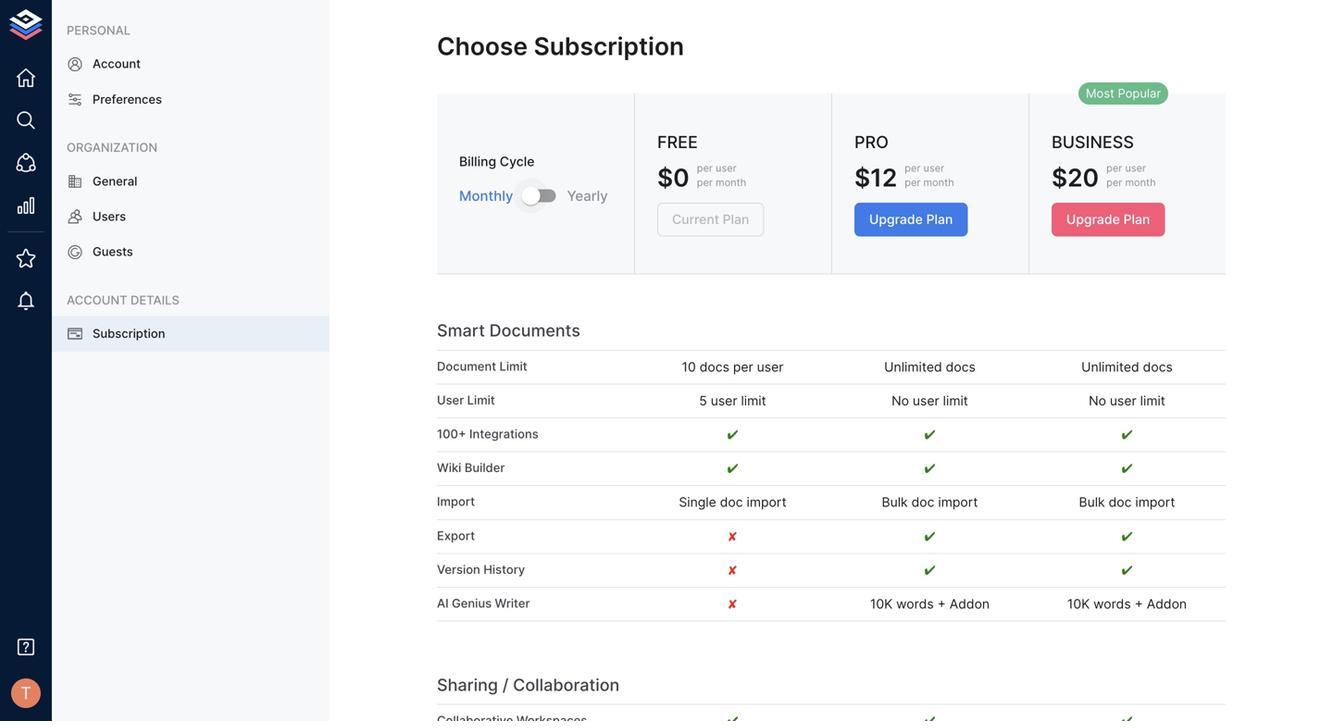 Task type: locate. For each thing, give the bounding box(es) containing it.
0 horizontal spatial addon
[[950, 596, 990, 612]]

smart
[[437, 320, 485, 341]]

2 upgrade plan from the left
[[1067, 212, 1150, 227]]

1 vertical spatial limit
[[467, 393, 495, 407]]

plan down $ 12 per user per month
[[927, 212, 953, 227]]

1 horizontal spatial upgrade plan
[[1067, 212, 1150, 227]]

2 upgrade from the left
[[1067, 212, 1120, 227]]

5
[[699, 393, 707, 409]]

no
[[892, 393, 909, 409], [1089, 393, 1107, 409]]

upgrade down 20
[[1067, 212, 1120, 227]]

user limit
[[437, 393, 495, 407]]

0 horizontal spatial limit
[[741, 393, 766, 409]]

ai genius writer
[[437, 596, 530, 611]]

3 ✘ from the top
[[729, 596, 737, 612]]

0 horizontal spatial upgrade plan
[[870, 212, 953, 227]]

0 horizontal spatial upgrade
[[870, 212, 923, 227]]

0 horizontal spatial import
[[747, 495, 787, 510]]

1 horizontal spatial 10k words + addon
[[1068, 596, 1187, 612]]

month right $0
[[716, 176, 747, 188]]

2 no user limit from the left
[[1089, 393, 1166, 409]]

upgrade down $ 12 per user per month
[[870, 212, 923, 227]]

1 vertical spatial subscription
[[93, 326, 165, 341]]

/
[[503, 675, 509, 695]]

2 horizontal spatial docs
[[1143, 359, 1173, 375]]

0 horizontal spatial unlimited
[[884, 359, 942, 375]]

business
[[1052, 132, 1134, 152]]

per
[[697, 162, 713, 174], [905, 162, 921, 174], [1107, 162, 1123, 174], [697, 176, 713, 188], [905, 176, 921, 188], [1107, 176, 1123, 188], [733, 359, 754, 375]]

1 horizontal spatial upgrade
[[1067, 212, 1120, 227]]

1 horizontal spatial import
[[938, 495, 978, 510]]

month right the 12
[[924, 176, 954, 188]]

sharing
[[437, 675, 498, 695]]

plan for first upgrade plan button from right
[[1124, 212, 1150, 227]]

wiki builder
[[437, 461, 505, 475]]

0 horizontal spatial docs
[[700, 359, 730, 375]]

10k words + addon
[[870, 596, 990, 612], [1068, 596, 1187, 612]]

users link
[[52, 199, 330, 234]]

$ 12 per user per month
[[855, 162, 954, 193]]

upgrade plan down $ 20 per user per month
[[1067, 212, 1150, 227]]

preferences
[[93, 92, 162, 106]]

1 horizontal spatial doc
[[912, 495, 935, 510]]

1 horizontal spatial bulk
[[1079, 495, 1105, 510]]

1 horizontal spatial 10k
[[1068, 596, 1090, 612]]

100+ integrations
[[437, 427, 539, 441]]

1 horizontal spatial limit
[[943, 393, 969, 409]]

12
[[871, 163, 898, 193]]

$ for 20
[[1052, 163, 1068, 193]]

unlimited docs
[[884, 359, 976, 375], [1082, 359, 1173, 375]]

0 horizontal spatial no user limit
[[892, 393, 969, 409]]

5 user limit
[[699, 393, 766, 409]]

addon
[[950, 596, 990, 612], [1147, 596, 1187, 612]]

2 no from the left
[[1089, 393, 1107, 409]]

1 + from the left
[[938, 596, 946, 612]]

2 plan from the left
[[1124, 212, 1150, 227]]

subscription link
[[52, 316, 330, 352]]

unlimited
[[884, 359, 942, 375], [1082, 359, 1140, 375]]

1 horizontal spatial no
[[1089, 393, 1107, 409]]

plan for second upgrade plan button from the right
[[927, 212, 953, 227]]

1 no user limit from the left
[[892, 393, 969, 409]]

2 ✘ from the top
[[729, 562, 737, 578]]

limit
[[741, 393, 766, 409], [943, 393, 969, 409], [1141, 393, 1166, 409]]

most popular
[[1086, 86, 1161, 100]]

10k
[[870, 596, 893, 612], [1068, 596, 1090, 612]]

month
[[716, 176, 747, 188], [924, 176, 954, 188], [1126, 176, 1156, 188]]

upgrade
[[870, 212, 923, 227], [1067, 212, 1120, 227]]

general link
[[52, 164, 330, 199]]

limit down smart documents
[[500, 359, 527, 373]]

plan down $ 20 per user per month
[[1124, 212, 1150, 227]]

2 unlimited from the left
[[1082, 359, 1140, 375]]

2 month from the left
[[924, 176, 954, 188]]

1 horizontal spatial limit
[[500, 359, 527, 373]]

personal
[[67, 23, 131, 38]]

upgrade plan button down $ 20 per user per month
[[1052, 203, 1165, 237]]

0 horizontal spatial words
[[897, 596, 934, 612]]

1 $ from the left
[[855, 163, 871, 193]]

0 horizontal spatial month
[[716, 176, 747, 188]]

$ down pro
[[855, 163, 871, 193]]

1 horizontal spatial bulk doc import
[[1079, 495, 1176, 510]]

0 horizontal spatial bulk doc import
[[882, 495, 978, 510]]

upgrade plan button down $ 12 per user per month
[[855, 203, 968, 237]]

3 docs from the left
[[1143, 359, 1173, 375]]

preferences link
[[52, 82, 330, 117]]

1 horizontal spatial plan
[[1124, 212, 1150, 227]]

1 horizontal spatial no user limit
[[1089, 393, 1166, 409]]

2 vertical spatial ✘
[[729, 596, 737, 612]]

2 upgrade plan button from the left
[[1052, 203, 1165, 237]]

month inside $ 20 per user per month
[[1126, 176, 1156, 188]]

3 limit from the left
[[1141, 393, 1166, 409]]

$ for 12
[[855, 163, 871, 193]]

2 $ from the left
[[1052, 163, 1068, 193]]

0 horizontal spatial no
[[892, 393, 909, 409]]

2 horizontal spatial doc
[[1109, 495, 1132, 510]]

1 horizontal spatial unlimited
[[1082, 359, 1140, 375]]

$ down business
[[1052, 163, 1068, 193]]

✘
[[729, 529, 737, 544], [729, 562, 737, 578], [729, 596, 737, 612]]

users
[[93, 209, 126, 224]]

builder
[[465, 461, 505, 475]]

2 10k words + addon from the left
[[1068, 596, 1187, 612]]

1 horizontal spatial subscription
[[534, 31, 684, 61]]

1 horizontal spatial month
[[924, 176, 954, 188]]

1 horizontal spatial docs
[[946, 359, 976, 375]]

0 vertical spatial limit
[[500, 359, 527, 373]]

upgrade plan down $ 12 per user per month
[[870, 212, 953, 227]]

$ inside $ 20 per user per month
[[1052, 163, 1068, 193]]

import
[[747, 495, 787, 510], [938, 495, 978, 510], [1136, 495, 1176, 510]]

bulk
[[882, 495, 908, 510], [1079, 495, 1105, 510]]

1 horizontal spatial unlimited docs
[[1082, 359, 1173, 375]]

version history
[[437, 562, 525, 577]]

$ 20 per user per month
[[1052, 162, 1156, 193]]

2 unlimited docs from the left
[[1082, 359, 1173, 375]]

free
[[657, 132, 698, 152]]

$ inside $ 12 per user per month
[[855, 163, 871, 193]]

20
[[1068, 163, 1099, 193]]

1 unlimited docs from the left
[[884, 359, 976, 375]]

1 vertical spatial ✘
[[729, 562, 737, 578]]

1 horizontal spatial +
[[1135, 596, 1143, 612]]

2 doc from the left
[[912, 495, 935, 510]]

month inside $ 12 per user per month
[[924, 176, 954, 188]]

2 horizontal spatial limit
[[1141, 393, 1166, 409]]

$
[[855, 163, 871, 193], [1052, 163, 1068, 193]]

0 horizontal spatial 10k words + addon
[[870, 596, 990, 612]]

limit right user
[[467, 393, 495, 407]]

1 horizontal spatial addon
[[1147, 596, 1187, 612]]

0 horizontal spatial upgrade plan button
[[855, 203, 968, 237]]

limit
[[500, 359, 527, 373], [467, 393, 495, 407]]

2 docs from the left
[[946, 359, 976, 375]]

no user limit
[[892, 393, 969, 409], [1089, 393, 1166, 409]]

2 horizontal spatial month
[[1126, 176, 1156, 188]]

words
[[897, 596, 934, 612], [1094, 596, 1131, 612]]

3 month from the left
[[1126, 176, 1156, 188]]

1 import from the left
[[747, 495, 787, 510]]

0 vertical spatial ✘
[[729, 529, 737, 544]]

month right 20
[[1126, 176, 1156, 188]]

0 horizontal spatial limit
[[467, 393, 495, 407]]

1 horizontal spatial $
[[1052, 163, 1068, 193]]

1 bulk from the left
[[882, 495, 908, 510]]

1 plan from the left
[[927, 212, 953, 227]]

upgrade plan button
[[855, 203, 968, 237], [1052, 203, 1165, 237]]

smart documents
[[437, 320, 580, 341]]

1 horizontal spatial upgrade plan button
[[1052, 203, 1165, 237]]

2 limit from the left
[[943, 393, 969, 409]]

bulk doc import
[[882, 495, 978, 510], [1079, 495, 1176, 510]]

t
[[20, 683, 31, 704]]

ai
[[437, 596, 449, 611]]

2 horizontal spatial import
[[1136, 495, 1176, 510]]

user inside $ 20 per user per month
[[1126, 162, 1146, 174]]

most
[[1086, 86, 1115, 100]]

1 10k from the left
[[870, 596, 893, 612]]

upgrade plan
[[870, 212, 953, 227], [1067, 212, 1150, 227]]

user
[[437, 393, 464, 407]]

subscription
[[534, 31, 684, 61], [93, 326, 165, 341]]

doc
[[720, 495, 743, 510], [912, 495, 935, 510], [1109, 495, 1132, 510]]

+
[[938, 596, 946, 612], [1135, 596, 1143, 612]]

plan
[[927, 212, 953, 227], [1124, 212, 1150, 227]]

0 horizontal spatial plan
[[927, 212, 953, 227]]

1 month from the left
[[716, 176, 747, 188]]

choose
[[437, 31, 528, 61]]

docs
[[700, 359, 730, 375], [946, 359, 976, 375], [1143, 359, 1173, 375]]

0 horizontal spatial $
[[855, 163, 871, 193]]

0 horizontal spatial doc
[[720, 495, 743, 510]]

2 import from the left
[[938, 495, 978, 510]]

single
[[679, 495, 717, 510]]

user
[[716, 162, 737, 174], [924, 162, 945, 174], [1126, 162, 1146, 174], [757, 359, 784, 375], [711, 393, 738, 409], [913, 393, 940, 409], [1110, 393, 1137, 409]]

✔
[[727, 427, 738, 443], [925, 427, 936, 443], [1122, 427, 1133, 443], [727, 461, 738, 477], [925, 461, 936, 477], [1122, 461, 1133, 477], [925, 529, 936, 544], [1122, 529, 1133, 544], [925, 562, 936, 578], [1122, 562, 1133, 578]]

0 horizontal spatial unlimited docs
[[884, 359, 976, 375]]

0 vertical spatial subscription
[[534, 31, 684, 61]]

0 horizontal spatial subscription
[[93, 326, 165, 341]]

1 horizontal spatial words
[[1094, 596, 1131, 612]]

wiki
[[437, 461, 462, 475]]

0 horizontal spatial 10k
[[870, 596, 893, 612]]

0 horizontal spatial bulk
[[882, 495, 908, 510]]

0 horizontal spatial +
[[938, 596, 946, 612]]

2 addon from the left
[[1147, 596, 1187, 612]]



Task type: vqa. For each thing, say whether or not it's contained in the screenshot.
per
yes



Task type: describe. For each thing, give the bounding box(es) containing it.
details
[[131, 293, 179, 307]]

single doc import
[[679, 495, 787, 510]]

1 limit from the left
[[741, 393, 766, 409]]

collaboration
[[513, 675, 620, 695]]

export
[[437, 529, 475, 543]]

month inside $0 per user per month
[[716, 176, 747, 188]]

$0 per user per month
[[657, 162, 747, 193]]

1 upgrade from the left
[[870, 212, 923, 227]]

3 doc from the left
[[1109, 495, 1132, 510]]

history
[[484, 562, 525, 577]]

10
[[682, 359, 696, 375]]

100+
[[437, 427, 466, 441]]

month for 20
[[1126, 176, 1156, 188]]

10 docs per user
[[682, 359, 784, 375]]

account details
[[67, 293, 179, 307]]

account
[[93, 57, 141, 71]]

cycle
[[500, 154, 535, 169]]

1 bulk doc import from the left
[[882, 495, 978, 510]]

1 doc from the left
[[720, 495, 743, 510]]

1 addon from the left
[[950, 596, 990, 612]]

billing cycle
[[459, 154, 535, 169]]

1 ✘ from the top
[[729, 529, 737, 544]]

1 words from the left
[[897, 596, 934, 612]]

account
[[67, 293, 127, 307]]

3 import from the left
[[1136, 495, 1176, 510]]

guests
[[93, 245, 133, 259]]

pro
[[855, 132, 889, 152]]

yearly
[[567, 188, 608, 204]]

billing
[[459, 154, 496, 169]]

t button
[[6, 673, 46, 714]]

1 unlimited from the left
[[884, 359, 942, 375]]

popular
[[1118, 86, 1161, 100]]

1 docs from the left
[[700, 359, 730, 375]]

integrations
[[470, 427, 539, 441]]

user inside $0 per user per month
[[716, 162, 737, 174]]

document limit
[[437, 359, 527, 373]]

version
[[437, 562, 480, 577]]

genius
[[452, 596, 492, 611]]

2 + from the left
[[1135, 596, 1143, 612]]

2 10k from the left
[[1068, 596, 1090, 612]]

month for 12
[[924, 176, 954, 188]]

account link
[[52, 46, 330, 82]]

choose subscription
[[437, 31, 684, 61]]

limit for 10 docs per user
[[500, 359, 527, 373]]

2 bulk from the left
[[1079, 495, 1105, 510]]

1 10k words + addon from the left
[[870, 596, 990, 612]]

1 upgrade plan button from the left
[[855, 203, 968, 237]]

1 no from the left
[[892, 393, 909, 409]]

import
[[437, 495, 475, 509]]

general
[[93, 174, 137, 188]]

2 words from the left
[[1094, 596, 1131, 612]]

2 bulk doc import from the left
[[1079, 495, 1176, 510]]

guests link
[[52, 234, 330, 270]]

limit for 5 user limit
[[467, 393, 495, 407]]

document
[[437, 359, 496, 373]]

sharing / collaboration
[[437, 675, 620, 695]]

user inside $ 12 per user per month
[[924, 162, 945, 174]]

1 upgrade plan from the left
[[870, 212, 953, 227]]

$0
[[657, 163, 690, 193]]

✘ for history
[[729, 562, 737, 578]]

writer
[[495, 596, 530, 611]]

organization
[[67, 140, 157, 155]]

✘ for genius
[[729, 596, 737, 612]]

documents
[[490, 320, 580, 341]]

monthly
[[459, 188, 513, 204]]



